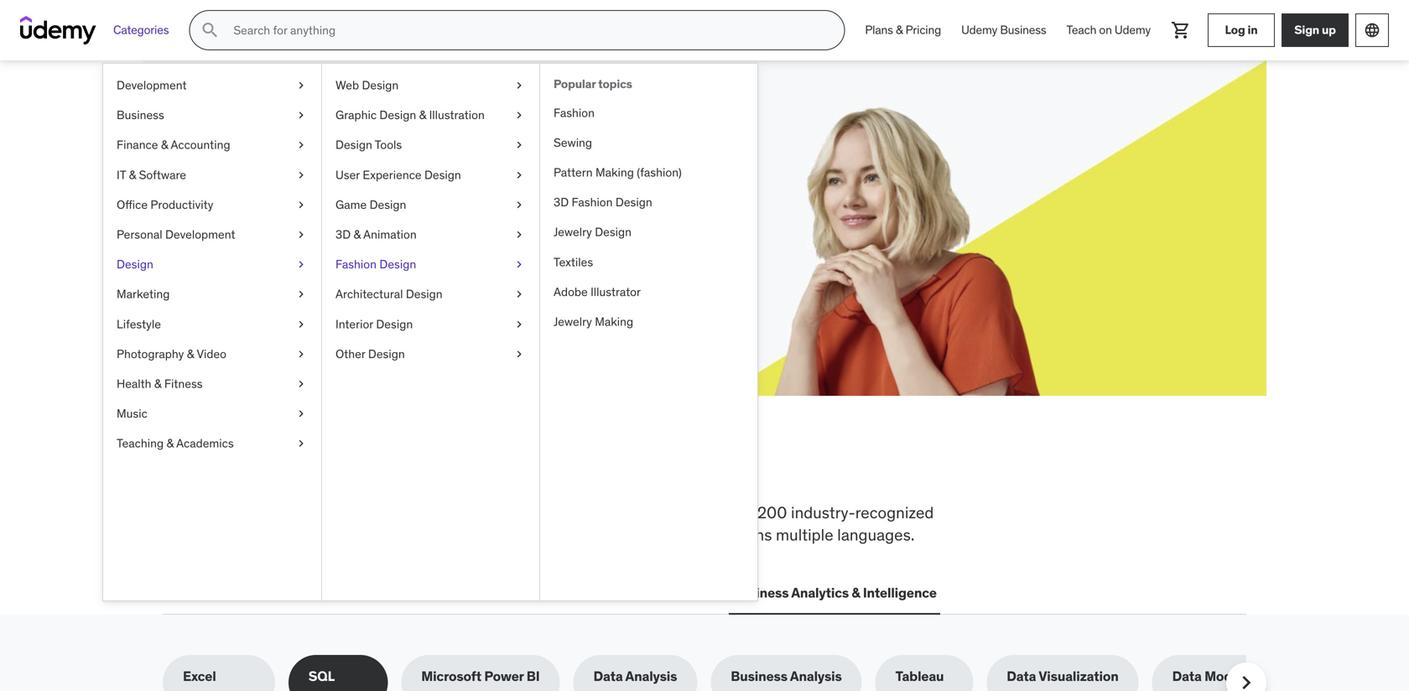 Task type: describe. For each thing, give the bounding box(es) containing it.
popular
[[554, 76, 596, 91]]

skills inside covering critical workplace skills to technical topics, including prep content for over 200 industry-recognized certifications, our catalog supports well-rounded professional development and spans multiple languages.
[[359, 502, 395, 523]]

academics
[[176, 436, 234, 451]]

lifestyle
[[117, 316, 161, 332]]

teach
[[1067, 22, 1097, 37]]

it for it & software
[[117, 167, 126, 182]]

adobe illustrator
[[554, 284, 641, 299]]

sewing
[[554, 135, 592, 150]]

other
[[336, 346, 365, 361]]

analysis for data analysis
[[625, 668, 677, 685]]

1 udemy from the left
[[961, 22, 997, 37]]

recognized
[[855, 502, 934, 523]]

content
[[641, 502, 696, 523]]

& for teaching & academics
[[166, 436, 174, 451]]

& inside button
[[852, 584, 860, 601]]

xsmall image for health & fitness
[[294, 376, 308, 392]]

3d for 3d & animation
[[336, 227, 351, 242]]

xsmall image for business
[[294, 107, 308, 123]]

health
[[117, 376, 151, 391]]

xsmall image for finance & accounting
[[294, 137, 308, 153]]

development for web
[[197, 584, 281, 601]]

music
[[117, 406, 147, 421]]

& for health & fitness
[[154, 376, 161, 391]]

web for web design
[[336, 78, 359, 93]]

xsmall image for other design
[[513, 346, 526, 362]]

leadership
[[421, 584, 490, 601]]

industry-
[[791, 502, 855, 523]]

1 vertical spatial in
[[528, 447, 561, 491]]

adobe illustrator link
[[540, 277, 757, 307]]

1 vertical spatial your
[[271, 175, 297, 192]]

development for personal
[[165, 227, 235, 242]]

need
[[441, 447, 522, 491]]

sign up
[[1294, 22, 1336, 37]]

intelligence
[[863, 584, 937, 601]]

web for web development
[[166, 584, 195, 601]]

productivity
[[150, 197, 213, 212]]

microsoft
[[421, 668, 481, 685]]

architectural
[[336, 287, 403, 302]]

science
[[542, 584, 592, 601]]

xsmall image for music
[[294, 406, 308, 422]]

catalog
[[290, 525, 343, 545]]

next image
[[1233, 670, 1260, 691]]

jewelry for jewelry making
[[554, 314, 592, 329]]

0 vertical spatial skills
[[278, 447, 368, 491]]

design down 3d fashion design
[[595, 225, 632, 240]]

game
[[336, 197, 367, 212]]

supports
[[347, 525, 410, 545]]

fashion link
[[540, 98, 757, 128]]

it certifications button
[[298, 573, 404, 613]]

& for 3d & animation
[[354, 227, 361, 242]]

skills for your future expand your potential with a course. starting at just $12.99 through dec 15.
[[223, 133, 531, 211]]

to
[[398, 502, 413, 523]]

udemy image
[[20, 16, 96, 44]]

xsmall image for web design
[[513, 77, 526, 94]]

Search for anything text field
[[230, 16, 824, 44]]

xsmall image for lifestyle
[[294, 316, 308, 332]]

business analysis
[[731, 668, 842, 685]]

graphic design & illustration
[[336, 107, 485, 123]]

xsmall image for interior design
[[513, 316, 526, 332]]

covering
[[163, 502, 226, 523]]

design up tools
[[379, 107, 416, 123]]

accounting
[[171, 137, 230, 152]]

xsmall image for office productivity
[[294, 197, 308, 213]]

photography
[[117, 346, 184, 361]]

skills
[[223, 133, 298, 168]]

just
[[509, 175, 531, 192]]

2 udemy from the left
[[1115, 22, 1151, 37]]

game design
[[336, 197, 406, 212]]

design tools
[[336, 137, 402, 152]]

marketing link
[[103, 279, 321, 309]]

other design
[[336, 346, 405, 361]]

all
[[163, 447, 212, 491]]

plans & pricing
[[865, 22, 941, 37]]

starting
[[443, 175, 491, 192]]

web development button
[[163, 573, 284, 613]]

visualization
[[1039, 668, 1119, 685]]

rounded
[[448, 525, 508, 545]]

languages.
[[837, 525, 915, 545]]

over
[[723, 502, 754, 523]]

xsmall image for graphic design & illustration
[[513, 107, 526, 123]]

business for business
[[117, 107, 164, 123]]

place
[[634, 447, 721, 491]]

& for plans & pricing
[[896, 22, 903, 37]]

choose a language image
[[1364, 22, 1381, 39]]

personal
[[117, 227, 162, 242]]

data for data science
[[510, 584, 540, 601]]

sql
[[308, 668, 335, 685]]

up
[[1322, 22, 1336, 37]]

tableau
[[896, 668, 944, 685]]

finance & accounting link
[[103, 130, 321, 160]]

jewelry for jewelry design
[[554, 225, 592, 240]]

design down fashion design link
[[406, 287, 443, 302]]

video
[[197, 346, 226, 361]]

& for finance & accounting
[[161, 137, 168, 152]]

our
[[263, 525, 286, 545]]

sign
[[1294, 22, 1319, 37]]

design down pattern making (fashion) link
[[616, 195, 652, 210]]

udemy business
[[961, 22, 1046, 37]]

through
[[267, 194, 314, 211]]

1 horizontal spatial your
[[347, 133, 408, 168]]

3d fashion design link
[[540, 188, 757, 217]]

shopping cart with 0 items image
[[1171, 20, 1191, 40]]

pricing
[[906, 22, 941, 37]]

expand
[[223, 175, 268, 192]]

data visualization
[[1007, 668, 1119, 685]]

xsmall image for fashion design
[[513, 256, 526, 273]]

office productivity link
[[103, 190, 321, 220]]

topics
[[598, 76, 632, 91]]

music link
[[103, 399, 321, 429]]

it & software
[[117, 167, 186, 182]]

textiles
[[554, 254, 593, 269]]

lifestyle link
[[103, 309, 321, 339]]

plans & pricing link
[[855, 10, 951, 50]]

categories
[[113, 22, 169, 37]]



Task type: vqa. For each thing, say whether or not it's contained in the screenshot.
Pricing at the right top of page
yes



Task type: locate. For each thing, give the bounding box(es) containing it.
architectural design
[[336, 287, 443, 302]]

3d down game
[[336, 227, 351, 242]]

development
[[603, 525, 696, 545]]

personal development
[[117, 227, 235, 242]]

design tools link
[[322, 130, 539, 160]]

xsmall image for development
[[294, 77, 308, 94]]

textiles link
[[540, 247, 757, 277]]

certifications,
[[163, 525, 259, 545]]

in right log
[[1248, 22, 1258, 37]]

teach on udemy link
[[1056, 10, 1161, 50]]

fashion for fashion
[[554, 105, 595, 120]]

xsmall image inside design tools link
[[513, 137, 526, 153]]

teach on udemy
[[1067, 22, 1151, 37]]

data right bi
[[593, 668, 623, 685]]

& right health in the left bottom of the page
[[154, 376, 161, 391]]

fashion design link
[[322, 250, 539, 279]]

one
[[567, 447, 627, 491]]

xsmall image for 3d & animation
[[513, 226, 526, 243]]

0 vertical spatial development
[[117, 78, 187, 93]]

& right plans
[[896, 22, 903, 37]]

3d inside fashion design element
[[554, 195, 569, 210]]

development down certifications,
[[197, 584, 281, 601]]

data for data visualization
[[1007, 668, 1036, 685]]

it & software link
[[103, 160, 321, 190]]

2 vertical spatial fashion
[[336, 257, 377, 272]]

xsmall image inside graphic design & illustration link
[[513, 107, 526, 123]]

tools
[[375, 137, 402, 152]]

submit search image
[[200, 20, 220, 40]]

business analytics & intelligence
[[732, 584, 937, 601]]

xsmall image inside game design link
[[513, 197, 526, 213]]

1 horizontal spatial it
[[301, 584, 313, 601]]

xsmall image inside business link
[[294, 107, 308, 123]]

for inside 'skills for your future expand your potential with a course. starting at just $12.99 through dec 15.'
[[303, 133, 343, 168]]

web down certifications,
[[166, 584, 195, 601]]

a
[[385, 175, 393, 192]]

power
[[484, 668, 524, 685]]

topics,
[[484, 502, 532, 523]]

fashion up jewelry design
[[572, 195, 613, 210]]

3d & animation
[[336, 227, 417, 242]]

development link
[[103, 70, 321, 100]]

1 horizontal spatial web
[[336, 78, 359, 93]]

design down animation
[[379, 257, 416, 272]]

xsmall image
[[294, 77, 308, 94], [294, 167, 308, 183], [294, 197, 308, 213], [294, 226, 308, 243], [294, 256, 308, 273], [513, 256, 526, 273], [513, 286, 526, 303], [294, 346, 308, 362], [513, 346, 526, 362], [294, 376, 308, 392]]

0 vertical spatial your
[[347, 133, 408, 168]]

200
[[757, 502, 787, 523]]

0 vertical spatial web
[[336, 78, 359, 93]]

jewelry up textiles
[[554, 225, 592, 240]]

you
[[375, 447, 435, 491]]

&
[[896, 22, 903, 37], [419, 107, 426, 123], [161, 137, 168, 152], [129, 167, 136, 182], [354, 227, 361, 242], [187, 346, 194, 361], [154, 376, 161, 391], [166, 436, 174, 451], [852, 584, 860, 601]]

critical
[[230, 502, 278, 523]]

3d fashion design
[[554, 195, 652, 210]]

xsmall image for user experience design
[[513, 167, 526, 183]]

1 horizontal spatial in
[[1248, 22, 1258, 37]]

1 vertical spatial making
[[595, 314, 633, 329]]

design down graphic
[[336, 137, 372, 152]]

1 making from the top
[[596, 165, 634, 180]]

development down office productivity 'link'
[[165, 227, 235, 242]]

design down a
[[370, 197, 406, 212]]

1 horizontal spatial analysis
[[790, 668, 842, 685]]

0 vertical spatial it
[[117, 167, 126, 182]]

0 horizontal spatial 3d
[[336, 227, 351, 242]]

business inside button
[[732, 584, 789, 601]]

xsmall image inside interior design 'link'
[[513, 316, 526, 332]]

web development
[[166, 584, 281, 601]]

data inside 'button'
[[510, 584, 540, 601]]

web design link
[[322, 70, 539, 100]]

0 horizontal spatial in
[[528, 447, 561, 491]]

interior
[[336, 316, 373, 332]]

covering critical workplace skills to technical topics, including prep content for over 200 industry-recognized certifications, our catalog supports well-rounded professional development and spans multiple languages.
[[163, 502, 934, 545]]

teaching & academics link
[[103, 429, 321, 459]]

xsmall image for photography & video
[[294, 346, 308, 362]]

xsmall image inside design link
[[294, 256, 308, 273]]

0 vertical spatial for
[[303, 133, 343, 168]]

xsmall image inside fashion design link
[[513, 256, 526, 273]]

jewelry down adobe
[[554, 314, 592, 329]]

xsmall image for design tools
[[513, 137, 526, 153]]

xsmall image inside 3d & animation link
[[513, 226, 526, 243]]

xsmall image inside the music link
[[294, 406, 308, 422]]

xsmall image for personal development
[[294, 226, 308, 243]]

& for it & software
[[129, 167, 136, 182]]

workplace
[[282, 502, 355, 523]]

3d
[[554, 195, 569, 210], [336, 227, 351, 242]]

office
[[117, 197, 148, 212]]

1 horizontal spatial 3d
[[554, 195, 569, 210]]

0 horizontal spatial for
[[303, 133, 343, 168]]

web
[[336, 78, 359, 93], [166, 584, 195, 601]]

1 vertical spatial development
[[165, 227, 235, 242]]

development inside "button"
[[197, 584, 281, 601]]

xsmall image inside office productivity 'link'
[[294, 197, 308, 213]]

prep
[[604, 502, 637, 523]]

other design link
[[322, 339, 539, 369]]

2 vertical spatial development
[[197, 584, 281, 601]]

for up potential at the left of the page
[[303, 133, 343, 168]]

fashion design element
[[539, 64, 757, 601]]

1 horizontal spatial for
[[700, 502, 719, 523]]

2 jewelry from the top
[[554, 314, 592, 329]]

xsmall image inside user experience design link
[[513, 167, 526, 183]]

on
[[1099, 22, 1112, 37]]

development down categories dropdown button
[[117, 78, 187, 93]]

excel
[[183, 668, 216, 685]]

with
[[357, 175, 382, 192]]

1 vertical spatial web
[[166, 584, 195, 601]]

design link
[[103, 250, 321, 279]]

0 horizontal spatial udemy
[[961, 22, 997, 37]]

fitness
[[164, 376, 203, 391]]

xsmall image inside it & software link
[[294, 167, 308, 183]]

photography & video link
[[103, 339, 321, 369]]

1 vertical spatial jewelry
[[554, 314, 592, 329]]

categories button
[[103, 10, 179, 50]]

& left video
[[187, 346, 194, 361]]

udemy
[[961, 22, 997, 37], [1115, 22, 1151, 37]]

architectural design link
[[322, 279, 539, 309]]

0 horizontal spatial web
[[166, 584, 195, 601]]

photography & video
[[117, 346, 226, 361]]

& right analytics
[[852, 584, 860, 601]]

0 horizontal spatial it
[[117, 167, 126, 182]]

xsmall image for marketing
[[294, 286, 308, 303]]

& down game
[[354, 227, 361, 242]]

0 vertical spatial 3d
[[554, 195, 569, 210]]

fashion down popular
[[554, 105, 595, 120]]

interior design link
[[322, 309, 539, 339]]

design up graphic
[[362, 78, 399, 93]]

1 vertical spatial it
[[301, 584, 313, 601]]

0 vertical spatial fashion
[[554, 105, 595, 120]]

0 horizontal spatial your
[[271, 175, 297, 192]]

web inside web development "button"
[[166, 584, 195, 601]]

udemy right pricing
[[961, 22, 997, 37]]

xsmall image inside teaching & academics link
[[294, 435, 308, 452]]

skills
[[278, 447, 368, 491], [359, 502, 395, 523]]

it left certifications
[[301, 584, 313, 601]]

data for data analysis
[[593, 668, 623, 685]]

it inside it certifications button
[[301, 584, 313, 601]]

analysis for business analysis
[[790, 668, 842, 685]]

making down illustrator
[[595, 314, 633, 329]]

skills up workplace
[[278, 447, 368, 491]]

health & fitness
[[117, 376, 203, 391]]

for inside covering critical workplace skills to technical topics, including prep content for over 200 industry-recognized certifications, our catalog supports well-rounded professional development and spans multiple languages.
[[700, 502, 719, 523]]

illustration
[[429, 107, 485, 123]]

design inside 'link'
[[376, 316, 413, 332]]

teaching & academics
[[117, 436, 234, 451]]

teaching
[[117, 436, 164, 451]]

fashion design
[[336, 257, 416, 272]]

business inside "topic filters" element
[[731, 668, 788, 685]]

3d for 3d fashion design
[[554, 195, 569, 210]]

your
[[347, 133, 408, 168], [271, 175, 297, 192]]

2 analysis from the left
[[790, 668, 842, 685]]

business for business analytics & intelligence
[[732, 584, 789, 601]]

it for it certifications
[[301, 584, 313, 601]]

web inside web design link
[[336, 78, 359, 93]]

& up office
[[129, 167, 136, 182]]

design down design tools link
[[424, 167, 461, 182]]

xsmall image for it & software
[[294, 167, 308, 183]]

jewelry making link
[[540, 307, 757, 337]]

udemy right on at top right
[[1115, 22, 1151, 37]]

jewelry making
[[554, 314, 633, 329]]

topic filters element
[[163, 655, 1283, 691]]

it certifications
[[301, 584, 401, 601]]

0 vertical spatial in
[[1248, 22, 1258, 37]]

1 jewelry from the top
[[554, 225, 592, 240]]

design down architectural design
[[376, 316, 413, 332]]

fashion for fashion design
[[336, 257, 377, 272]]

modeling
[[1205, 668, 1263, 685]]

making for jewelry
[[595, 314, 633, 329]]

technical
[[416, 502, 481, 523]]

in
[[1248, 22, 1258, 37], [528, 447, 561, 491]]

(fashion)
[[637, 165, 682, 180]]

professional
[[512, 525, 599, 545]]

xsmall image inside development link
[[294, 77, 308, 94]]

it up office
[[117, 167, 126, 182]]

fashion up "architectural" on the left of page
[[336, 257, 377, 272]]

xsmall image inside web design link
[[513, 77, 526, 94]]

data left modeling
[[1172, 668, 1202, 685]]

jewelry design
[[554, 225, 632, 240]]

xsmall image for architectural design
[[513, 286, 526, 303]]

data left science
[[510, 584, 540, 601]]

2 making from the top
[[595, 314, 633, 329]]

& right teaching at the left bottom
[[166, 436, 174, 451]]

for up and on the bottom
[[700, 502, 719, 523]]

xsmall image for game design
[[513, 197, 526, 213]]

design down "interior design"
[[368, 346, 405, 361]]

xsmall image inside marketing link
[[294, 286, 308, 303]]

analysis
[[625, 668, 677, 685], [790, 668, 842, 685]]

sewing link
[[540, 128, 757, 158]]

xsmall image inside the health & fitness link
[[294, 376, 308, 392]]

& down web design link on the left top
[[419, 107, 426, 123]]

software
[[139, 167, 186, 182]]

development
[[117, 78, 187, 93], [165, 227, 235, 242], [197, 584, 281, 601]]

xsmall image for teaching & academics
[[294, 435, 308, 452]]

finance
[[117, 137, 158, 152]]

data modeling
[[1172, 668, 1263, 685]]

business for business analysis
[[731, 668, 788, 685]]

1 vertical spatial 3d
[[336, 227, 351, 242]]

$12.99
[[223, 194, 264, 211]]

1 vertical spatial for
[[700, 502, 719, 523]]

1 analysis from the left
[[625, 668, 677, 685]]

design down personal
[[117, 257, 153, 272]]

skills up supports
[[359, 502, 395, 523]]

1 vertical spatial skills
[[359, 502, 395, 523]]

multiple
[[776, 525, 834, 545]]

log
[[1225, 22, 1245, 37]]

& right finance
[[161, 137, 168, 152]]

xsmall image inside architectural design link
[[513, 286, 526, 303]]

xsmall image inside other design link
[[513, 346, 526, 362]]

xsmall image for design
[[294, 256, 308, 273]]

xsmall image inside lifestyle link
[[294, 316, 308, 332]]

course.
[[396, 175, 439, 192]]

in up including
[[528, 447, 561, 491]]

health & fitness link
[[103, 369, 321, 399]]

making up 3d fashion design
[[596, 165, 634, 180]]

data science
[[510, 584, 592, 601]]

1 horizontal spatial udemy
[[1115, 22, 1151, 37]]

making for pattern
[[596, 165, 634, 180]]

data for data modeling
[[1172, 668, 1202, 685]]

1 vertical spatial fashion
[[572, 195, 613, 210]]

popular topics
[[554, 76, 632, 91]]

data left visualization at the bottom right of page
[[1007, 668, 1036, 685]]

jewelry
[[554, 225, 592, 240], [554, 314, 592, 329]]

user
[[336, 167, 360, 182]]

3d down pattern
[[554, 195, 569, 210]]

it
[[117, 167, 126, 182], [301, 584, 313, 601]]

3d & animation link
[[322, 220, 539, 250]]

& for photography & video
[[187, 346, 194, 361]]

xsmall image inside finance & accounting link
[[294, 137, 308, 153]]

at
[[494, 175, 506, 192]]

xsmall image inside personal development link
[[294, 226, 308, 243]]

interior design
[[336, 316, 413, 332]]

pattern
[[554, 165, 593, 180]]

illustrator
[[591, 284, 641, 299]]

0 vertical spatial jewelry
[[554, 225, 592, 240]]

it inside it & software link
[[117, 167, 126, 182]]

xsmall image
[[513, 77, 526, 94], [294, 107, 308, 123], [513, 107, 526, 123], [294, 137, 308, 153], [513, 137, 526, 153], [513, 167, 526, 183], [513, 197, 526, 213], [513, 226, 526, 243], [294, 286, 308, 303], [294, 316, 308, 332], [513, 316, 526, 332], [294, 406, 308, 422], [294, 435, 308, 452]]

0 vertical spatial making
[[596, 165, 634, 180]]

web up graphic
[[336, 78, 359, 93]]

xsmall image inside photography & video link
[[294, 346, 308, 362]]

0 horizontal spatial analysis
[[625, 668, 677, 685]]



